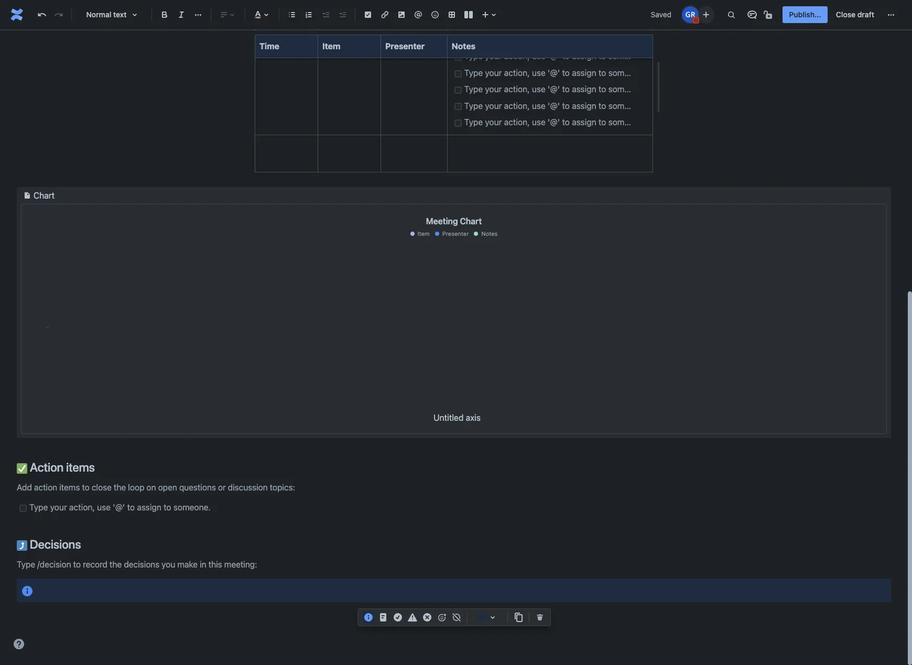 Task type: describe. For each thing, give the bounding box(es) containing it.
text
[[113, 10, 127, 19]]

undo ⌘z image
[[36, 8, 48, 21]]

add image, video, or file image
[[395, 8, 408, 21]]

outdent ⇧tab image
[[319, 8, 332, 21]]

1 vertical spatial presenter
[[442, 230, 469, 237]]

time
[[260, 41, 279, 51]]

close draft
[[836, 10, 875, 19]]

1 horizontal spatial chart
[[460, 217, 482, 226]]

action
[[30, 460, 64, 474]]

meeting chart
[[426, 217, 482, 226]]

1 horizontal spatial item
[[418, 230, 430, 237]]

indent tab image
[[336, 8, 349, 21]]

info image
[[362, 611, 375, 624]]

greg robinson image
[[682, 6, 699, 23]]

bold ⌘b image
[[158, 8, 171, 21]]

editor toolbar toolbar
[[358, 609, 551, 638]]

error image
[[421, 611, 434, 624]]

decisions
[[27, 537, 81, 552]]

copy image
[[512, 611, 525, 624]]

remove emoji image
[[450, 611, 463, 624]]

0 vertical spatial chart
[[34, 191, 55, 201]]

panel info image
[[21, 585, 34, 598]]

meeting
[[426, 217, 458, 226]]

0 vertical spatial notes
[[452, 41, 476, 51]]

comment icon image
[[746, 8, 759, 21]]

xychart image
[[21, 240, 887, 423]]

action items
[[27, 460, 95, 474]]

mention image
[[412, 8, 425, 21]]

redo ⌘⇧z image
[[52, 8, 65, 21]]

find and replace image
[[725, 8, 738, 21]]

more formatting image
[[192, 8, 204, 21]]

confluence image
[[8, 6, 25, 23]]

0 horizontal spatial presenter
[[385, 41, 425, 51]]

close
[[836, 10, 856, 19]]

table image
[[446, 8, 458, 21]]

italic ⌘i image
[[175, 8, 188, 21]]

editor add emoji image
[[436, 611, 448, 624]]

publish...
[[789, 10, 822, 19]]

normal text button
[[76, 3, 147, 26]]

bullet list ⌘⇧8 image
[[286, 8, 298, 21]]

close draft button
[[830, 6, 881, 23]]



Task type: locate. For each thing, give the bounding box(es) containing it.
presenter
[[385, 41, 425, 51], [442, 230, 469, 237]]

normal
[[86, 10, 111, 19]]

1 horizontal spatial notes
[[482, 230, 498, 237]]

action item image
[[362, 8, 374, 21]]

remove image
[[534, 611, 546, 624]]

editable content region
[[0, 0, 908, 665]]

0 vertical spatial item
[[322, 41, 341, 51]]

presenter down add image, video, or file
[[385, 41, 425, 51]]

notes
[[452, 41, 476, 51], [482, 230, 498, 237]]

items
[[66, 460, 95, 474]]

0 horizontal spatial item
[[322, 41, 341, 51]]

more image
[[885, 8, 898, 21]]

item
[[322, 41, 341, 51], [418, 230, 430, 237]]

help image
[[13, 638, 25, 651]]

notes down "layouts" icon
[[452, 41, 476, 51]]

saved
[[651, 10, 672, 19]]

0 horizontal spatial notes
[[452, 41, 476, 51]]

emoji image
[[429, 8, 441, 21]]

:white_check_mark: image
[[17, 463, 27, 474]]

layouts image
[[462, 8, 475, 21]]

item down the 'outdent ⇧tab' "icon"
[[322, 41, 341, 51]]

numbered list ⌘⇧7 image
[[303, 8, 315, 21]]

1 vertical spatial chart
[[460, 217, 482, 226]]

invite to edit image
[[700, 8, 713, 21]]

notes down meeting chart
[[482, 230, 498, 237]]

warning image
[[406, 611, 419, 624]]

note image
[[377, 611, 390, 624]]

chart
[[34, 191, 55, 201], [460, 217, 482, 226]]

:white_check_mark: image
[[17, 463, 27, 474]]

draft
[[858, 10, 875, 19]]

1 vertical spatial notes
[[482, 230, 498, 237]]

confluence image
[[8, 6, 25, 23]]

0 horizontal spatial chart
[[34, 191, 55, 201]]

chart image
[[21, 190, 34, 202]]

1 horizontal spatial presenter
[[442, 230, 469, 237]]

success image
[[392, 611, 404, 624]]

:arrow_heading_up: image
[[17, 541, 27, 551], [17, 541, 27, 551]]

0 vertical spatial presenter
[[385, 41, 425, 51]]

presenter down meeting chart
[[442, 230, 469, 237]]

Main content area, start typing to enter text. text field
[[17, 0, 891, 603]]

no restrictions image
[[763, 8, 776, 21]]

1 vertical spatial item
[[418, 230, 430, 237]]

link image
[[379, 8, 391, 21]]

publish... button
[[783, 6, 828, 23]]

item down meeting
[[418, 230, 430, 237]]

normal text
[[86, 10, 127, 19]]

background color image
[[487, 611, 499, 624]]



Task type: vqa. For each thing, say whether or not it's contained in the screenshot.
the bottommost contact
no



